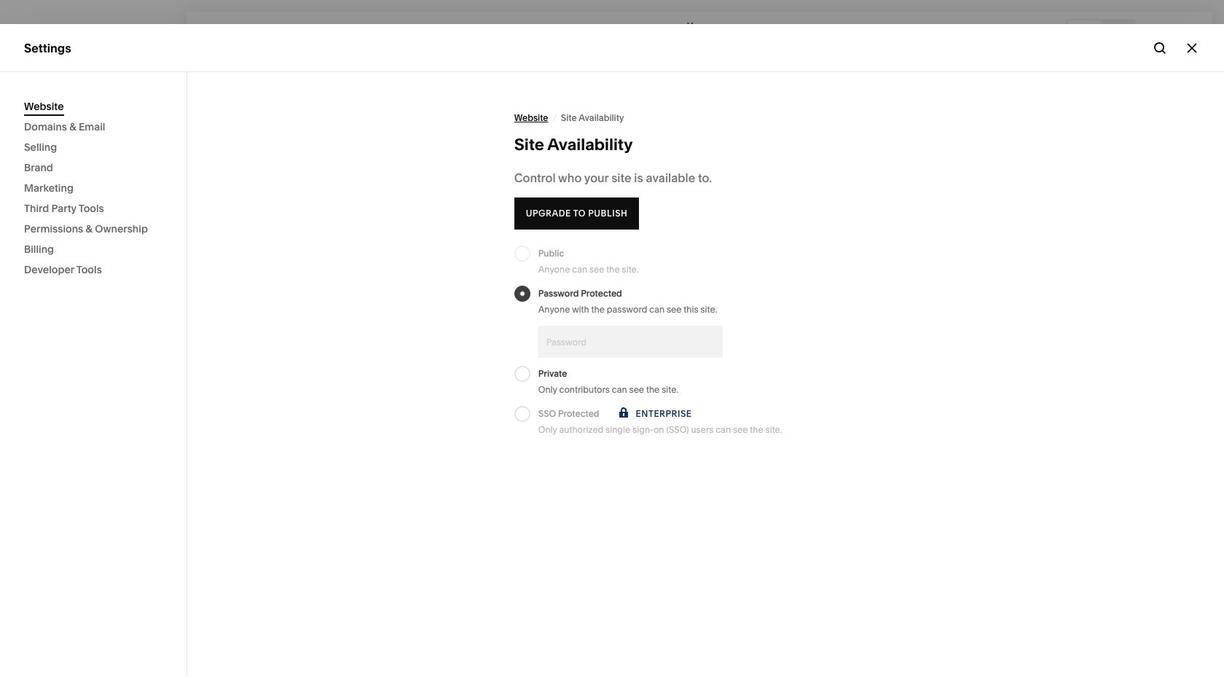 Task type: locate. For each thing, give the bounding box(es) containing it.
cross large image
[[1184, 40, 1200, 56]]

feature gate lock image
[[615, 406, 631, 422]]

desktop image
[[1076, 24, 1092, 40]]

search image
[[146, 24, 162, 40], [1152, 40, 1168, 56]]

style image
[[1149, 24, 1165, 40]]

Password password field
[[538, 326, 723, 358]]

tab list
[[1068, 20, 1135, 43]]

mobile image
[[1110, 24, 1126, 40]]

1 horizontal spatial search image
[[1152, 40, 1168, 56]]



Task type: vqa. For each thing, say whether or not it's contained in the screenshot.
Password password field
yes



Task type: describe. For each thing, give the bounding box(es) containing it.
site preview image
[[1184, 24, 1200, 40]]

logo squarespace image
[[24, 24, 40, 40]]

0 horizontal spatial search image
[[146, 24, 162, 40]]



